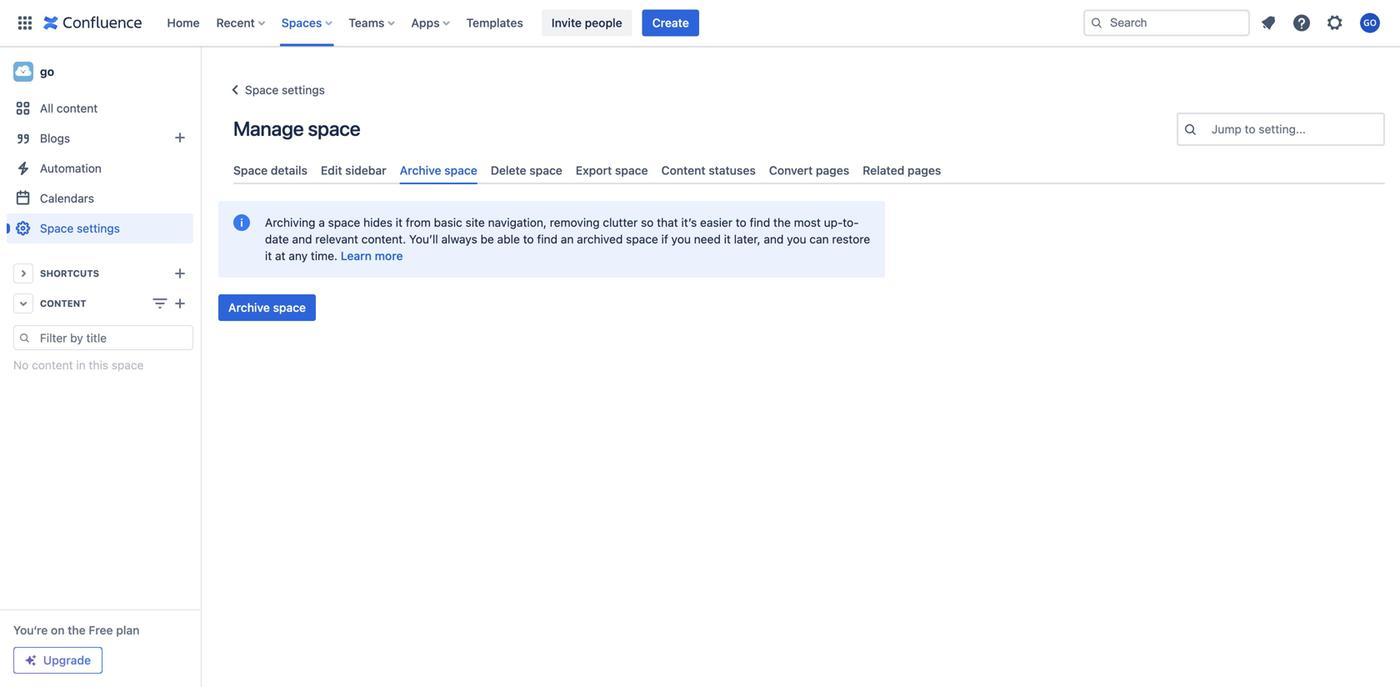 Task type: vqa. For each thing, say whether or not it's contained in the screenshot.
list associated with premium image
no



Task type: describe. For each thing, give the bounding box(es) containing it.
if
[[662, 232, 669, 246]]

clutter
[[603, 216, 638, 229]]

plan
[[116, 623, 140, 637]]

search image
[[1091, 16, 1104, 30]]

2 you from the left
[[787, 232, 807, 246]]

that
[[657, 216, 679, 229]]

any
[[289, 249, 308, 263]]

0 vertical spatial it
[[396, 216, 403, 229]]

to-
[[843, 216, 859, 229]]

learn
[[341, 249, 372, 263]]

can
[[810, 232, 829, 246]]

you'll
[[409, 232, 438, 246]]

on
[[51, 623, 65, 637]]

export space
[[576, 163, 648, 177]]

the inside 'archiving a space hides it from basic site navigation, removing clutter so that it's easier to find the most up-to- date and relevant content. you'll always be able to find an archived space if you need it later, and you can restore it at any time.'
[[774, 216, 791, 229]]

from
[[406, 216, 431, 229]]

1 and from the left
[[292, 232, 312, 246]]

it's
[[682, 216, 697, 229]]

spaces
[[282, 16, 322, 30]]

easier
[[701, 216, 733, 229]]

no
[[13, 358, 29, 372]]

restore
[[833, 232, 871, 246]]

2 horizontal spatial to
[[1246, 122, 1256, 136]]

2 vertical spatial space
[[40, 221, 74, 235]]

site
[[466, 216, 485, 229]]

invite
[[552, 16, 582, 30]]

setting...
[[1259, 122, 1307, 136]]

calendars
[[40, 191, 94, 205]]

an
[[561, 232, 574, 246]]

home link
[[162, 10, 205, 36]]

related pages
[[863, 163, 942, 177]]

at
[[275, 249, 286, 263]]

your profile and preferences image
[[1361, 13, 1381, 33]]

delete space
[[491, 163, 563, 177]]

home
[[167, 16, 200, 30]]

premium image
[[24, 654, 38, 667]]

templates link
[[462, 10, 529, 36]]

statuses
[[709, 163, 756, 177]]

all content
[[40, 101, 98, 115]]

free
[[89, 623, 113, 637]]

go link
[[7, 55, 193, 88]]

space inside export space link
[[615, 163, 648, 177]]

upgrade button
[[14, 648, 102, 673]]

tab list containing space details
[[227, 157, 1393, 184]]

recent
[[216, 16, 255, 30]]

sidebar
[[345, 163, 387, 177]]

automation
[[40, 161, 102, 175]]

you're on the free plan
[[13, 623, 140, 637]]

0 vertical spatial find
[[750, 216, 771, 229]]

space inside archive space link
[[445, 163, 478, 177]]

related pages link
[[857, 157, 948, 184]]

0 vertical spatial settings
[[282, 83, 325, 97]]

create a page image
[[170, 294, 190, 314]]

help icon image
[[1293, 13, 1313, 33]]

blogs
[[40, 131, 70, 145]]

go
[[40, 65, 54, 78]]

automation link
[[7, 153, 193, 183]]

apps button
[[406, 10, 457, 36]]

content for no
[[32, 358, 73, 372]]

basic
[[434, 216, 463, 229]]

space up relevant
[[328, 216, 361, 229]]

date
[[265, 232, 289, 246]]

blogs link
[[7, 123, 193, 153]]

1 horizontal spatial space settings link
[[225, 80, 325, 100]]

delete
[[491, 163, 527, 177]]

convert pages link
[[763, 157, 857, 184]]

delete space link
[[484, 157, 569, 184]]

upgrade
[[43, 653, 91, 667]]

convert pages
[[770, 163, 850, 177]]

be
[[481, 232, 494, 246]]

a
[[319, 216, 325, 229]]

templates
[[467, 16, 524, 30]]

0 horizontal spatial find
[[537, 232, 558, 246]]

space down "so"
[[626, 232, 659, 246]]

removing
[[550, 216, 600, 229]]

1 horizontal spatial archive space
[[400, 163, 478, 177]]

most
[[794, 216, 821, 229]]

apps
[[411, 16, 440, 30]]

content for content
[[40, 298, 86, 309]]

so
[[641, 216, 654, 229]]



Task type: locate. For each thing, give the bounding box(es) containing it.
invite people
[[552, 16, 623, 30]]

2 horizontal spatial it
[[724, 232, 731, 246]]

archive space link
[[393, 157, 484, 184]]

export
[[576, 163, 612, 177]]

content right all
[[57, 101, 98, 115]]

archive space down the at
[[228, 301, 306, 315]]

1 vertical spatial find
[[537, 232, 558, 246]]

to right jump
[[1246, 122, 1256, 136]]

space up edit
[[308, 117, 361, 140]]

archiving a space hides it from basic site navigation, removing clutter so that it's easier to find the most up-to- date and relevant content. you'll always be able to find an archived space if you need it later, and you can restore it at any time.
[[265, 216, 871, 263]]

tab list
[[227, 157, 1393, 184]]

learn more
[[341, 249, 403, 263]]

always
[[442, 232, 478, 246]]

archived
[[577, 232, 623, 246]]

and
[[292, 232, 312, 246], [764, 232, 784, 246]]

space settings down calendars
[[40, 221, 120, 235]]

1 vertical spatial content
[[32, 358, 73, 372]]

0 horizontal spatial the
[[68, 623, 86, 637]]

export space link
[[569, 157, 655, 184]]

able
[[497, 232, 520, 246]]

appswitcher icon image
[[15, 13, 35, 33]]

in
[[76, 358, 86, 372]]

the left most
[[774, 216, 791, 229]]

and up any
[[292, 232, 312, 246]]

0 horizontal spatial it
[[265, 249, 272, 263]]

space details link
[[227, 157, 314, 184]]

archive space
[[400, 163, 478, 177], [228, 301, 306, 315]]

relevant
[[315, 232, 359, 246]]

space settings
[[245, 83, 325, 97], [40, 221, 120, 235]]

change view image
[[150, 294, 170, 314]]

content statuses link
[[655, 157, 763, 184]]

archive up from at the top left of the page
[[400, 163, 442, 177]]

1 vertical spatial archive space
[[228, 301, 306, 315]]

space settings link down calendars
[[7, 213, 193, 243]]

space right export
[[615, 163, 648, 177]]

recent button
[[211, 10, 272, 36]]

space left delete
[[445, 163, 478, 177]]

to
[[1246, 122, 1256, 136], [736, 216, 747, 229], [523, 232, 534, 246]]

archive inside button
[[228, 301, 270, 315]]

1 horizontal spatial and
[[764, 232, 784, 246]]

0 horizontal spatial settings
[[77, 221, 120, 235]]

it
[[396, 216, 403, 229], [724, 232, 731, 246], [265, 249, 272, 263]]

1 vertical spatial content
[[40, 298, 86, 309]]

1 horizontal spatial the
[[774, 216, 791, 229]]

0 horizontal spatial archive space
[[228, 301, 306, 315]]

find left an
[[537, 232, 558, 246]]

notification icon image
[[1259, 13, 1279, 33]]

to right able
[[523, 232, 534, 246]]

find
[[750, 216, 771, 229], [537, 232, 558, 246]]

need
[[694, 232, 721, 246]]

all content link
[[7, 93, 193, 123]]

1 horizontal spatial space settings
[[245, 83, 325, 97]]

1 vertical spatial space settings link
[[7, 213, 193, 243]]

space inside content region
[[112, 358, 144, 372]]

pages right 'related'
[[908, 163, 942, 177]]

space
[[308, 117, 361, 140], [445, 163, 478, 177], [530, 163, 563, 177], [615, 163, 648, 177], [328, 216, 361, 229], [626, 232, 659, 246], [273, 301, 306, 315], [112, 358, 144, 372]]

this
[[89, 358, 108, 372]]

manage
[[233, 117, 304, 140]]

space settings link up the manage on the top of the page
[[225, 80, 325, 100]]

spaces button
[[277, 10, 339, 36]]

0 horizontal spatial you
[[672, 232, 691, 246]]

pages for related pages
[[908, 163, 942, 177]]

0 horizontal spatial archive
[[228, 301, 270, 315]]

content for all
[[57, 101, 98, 115]]

manage space
[[233, 117, 361, 140]]

1 horizontal spatial to
[[736, 216, 747, 229]]

time.
[[311, 249, 338, 263]]

0 horizontal spatial and
[[292, 232, 312, 246]]

0 horizontal spatial pages
[[816, 163, 850, 177]]

content region
[[7, 325, 193, 374]]

related
[[863, 163, 905, 177]]

2 pages from the left
[[908, 163, 942, 177]]

content inside region
[[32, 358, 73, 372]]

2 vertical spatial to
[[523, 232, 534, 246]]

1 horizontal spatial it
[[396, 216, 403, 229]]

space inside delete space link
[[530, 163, 563, 177]]

space right this
[[112, 358, 144, 372]]

0 vertical spatial the
[[774, 216, 791, 229]]

space left details at the left top
[[233, 163, 268, 177]]

you
[[672, 232, 691, 246], [787, 232, 807, 246]]

2 vertical spatial it
[[265, 249, 272, 263]]

you're
[[13, 623, 48, 637]]

0 vertical spatial archive
[[400, 163, 442, 177]]

2 and from the left
[[764, 232, 784, 246]]

content inside dropdown button
[[40, 298, 86, 309]]

content left in at the bottom left
[[32, 358, 73, 372]]

it left 'later,' on the right of the page
[[724, 232, 731, 246]]

1 horizontal spatial settings
[[282, 83, 325, 97]]

content
[[662, 163, 706, 177], [40, 298, 86, 309]]

1 vertical spatial space settings
[[40, 221, 120, 235]]

global element
[[10, 0, 1081, 46]]

Search settings text field
[[1212, 121, 1216, 138]]

no content in this space
[[13, 358, 144, 372]]

0 horizontal spatial space settings
[[40, 221, 120, 235]]

0 horizontal spatial to
[[523, 232, 534, 246]]

and right 'later,' on the right of the page
[[764, 232, 784, 246]]

it left from at the top left of the page
[[396, 216, 403, 229]]

banner containing home
[[0, 0, 1401, 47]]

1 vertical spatial it
[[724, 232, 731, 246]]

edit sidebar
[[321, 163, 387, 177]]

1 horizontal spatial pages
[[908, 163, 942, 177]]

Search field
[[1084, 10, 1251, 36]]

edit
[[321, 163, 342, 177]]

collapse sidebar image
[[182, 55, 218, 88]]

1 pages from the left
[[816, 163, 850, 177]]

teams
[[349, 16, 385, 30]]

archive right create a page 'icon'
[[228, 301, 270, 315]]

jump to setting...
[[1212, 122, 1307, 136]]

1 vertical spatial to
[[736, 216, 747, 229]]

teams button
[[344, 10, 401, 36]]

1 horizontal spatial find
[[750, 216, 771, 229]]

settings inside space element
[[77, 221, 120, 235]]

0 vertical spatial space settings link
[[225, 80, 325, 100]]

up-
[[824, 216, 843, 229]]

settings
[[282, 83, 325, 97], [77, 221, 120, 235]]

space settings inside space element
[[40, 221, 120, 235]]

Filter by title field
[[35, 326, 193, 349]]

0 vertical spatial to
[[1246, 122, 1256, 136]]

1 vertical spatial settings
[[77, 221, 120, 235]]

invite people button
[[542, 10, 633, 36]]

1 vertical spatial space
[[233, 163, 268, 177]]

space inside archive space button
[[273, 301, 306, 315]]

1 vertical spatial archive
[[228, 301, 270, 315]]

1 horizontal spatial you
[[787, 232, 807, 246]]

calendars link
[[7, 183, 193, 213]]

confluence image
[[43, 13, 142, 33], [43, 13, 142, 33]]

it left the at
[[265, 249, 272, 263]]

shortcuts
[[40, 268, 99, 279]]

banner
[[0, 0, 1401, 47]]

space element
[[0, 47, 200, 687]]

jump
[[1212, 122, 1242, 136]]

learn more button
[[341, 248, 403, 265]]

create a blog image
[[170, 128, 190, 148]]

content inside "link"
[[662, 163, 706, 177]]

archiving
[[265, 216, 316, 229]]

content down shortcuts
[[40, 298, 86, 309]]

1 you from the left
[[672, 232, 691, 246]]

space inside tab list
[[233, 163, 268, 177]]

content button
[[7, 289, 193, 319]]

pages for convert pages
[[816, 163, 850, 177]]

the inside space element
[[68, 623, 86, 637]]

settings down calendars link
[[77, 221, 120, 235]]

hides
[[364, 216, 393, 229]]

more
[[375, 249, 403, 263]]

archive space up basic
[[400, 163, 478, 177]]

content
[[57, 101, 98, 115], [32, 358, 73, 372]]

content left statuses
[[662, 163, 706, 177]]

0 vertical spatial space
[[245, 83, 279, 97]]

space down any
[[273, 301, 306, 315]]

archive space inside button
[[228, 301, 306, 315]]

0 vertical spatial content
[[57, 101, 98, 115]]

the
[[774, 216, 791, 229], [68, 623, 86, 637]]

all
[[40, 101, 53, 115]]

settings up 'manage space'
[[282, 83, 325, 97]]

settings icon image
[[1326, 13, 1346, 33]]

details
[[271, 163, 308, 177]]

add shortcut image
[[170, 264, 190, 284]]

navigation,
[[488, 216, 547, 229]]

0 horizontal spatial content
[[40, 298, 86, 309]]

content.
[[362, 232, 406, 246]]

0 vertical spatial content
[[662, 163, 706, 177]]

create
[[653, 16, 690, 30]]

space right delete
[[530, 163, 563, 177]]

later,
[[734, 232, 761, 246]]

0 horizontal spatial space settings link
[[7, 213, 193, 243]]

to up 'later,' on the right of the page
[[736, 216, 747, 229]]

edit sidebar link
[[314, 157, 393, 184]]

space settings link
[[225, 80, 325, 100], [7, 213, 193, 243]]

space up the manage on the top of the page
[[245, 83, 279, 97]]

create link
[[643, 10, 700, 36]]

content for content statuses
[[662, 163, 706, 177]]

1 horizontal spatial archive
[[400, 163, 442, 177]]

you down most
[[787, 232, 807, 246]]

find up 'later,' on the right of the page
[[750, 216, 771, 229]]

pages right convert
[[816, 163, 850, 177]]

content statuses
[[662, 163, 756, 177]]

archive
[[400, 163, 442, 177], [228, 301, 270, 315]]

1 horizontal spatial content
[[662, 163, 706, 177]]

the right on
[[68, 623, 86, 637]]

you right if
[[672, 232, 691, 246]]

0 vertical spatial archive space
[[400, 163, 478, 177]]

space down calendars
[[40, 221, 74, 235]]

space details
[[233, 163, 308, 177]]

0 vertical spatial space settings
[[245, 83, 325, 97]]

1 vertical spatial the
[[68, 623, 86, 637]]

space settings up 'manage space'
[[245, 83, 325, 97]]



